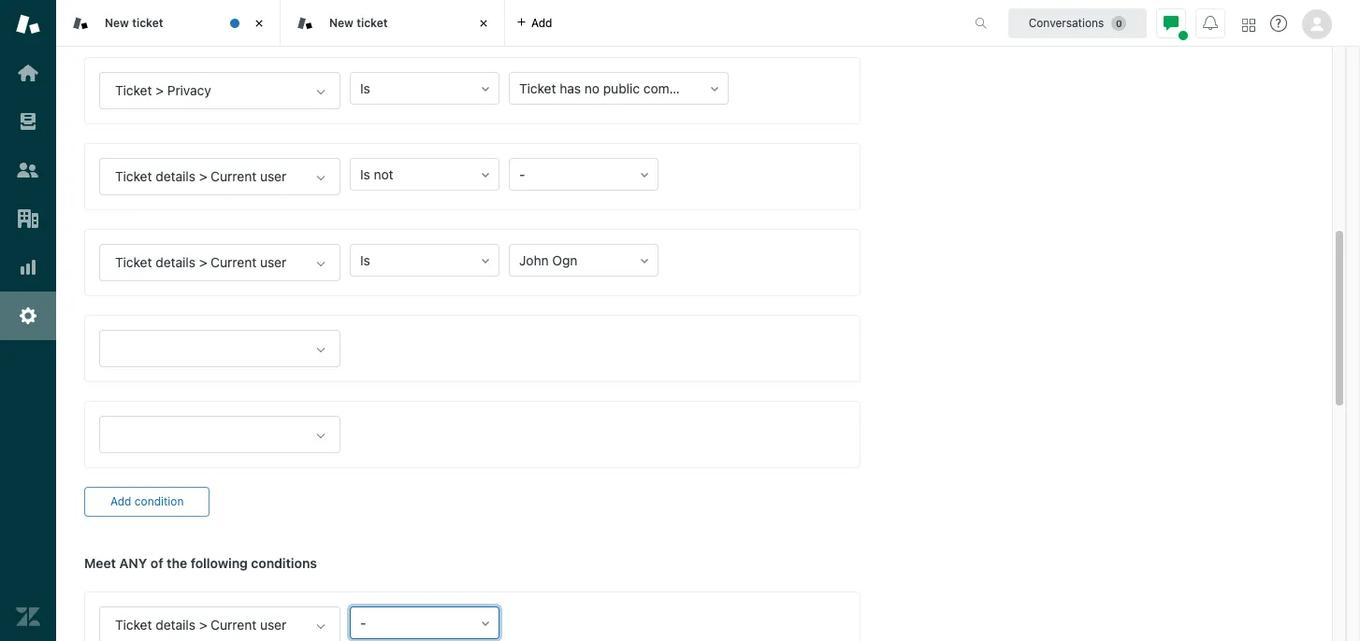 Task type: vqa. For each thing, say whether or not it's contained in the screenshot.
help associated with Get
no



Task type: describe. For each thing, give the bounding box(es) containing it.
tabs tab list
[[56, 0, 955, 47]]

views image
[[16, 109, 40, 134]]

notifications image
[[1203, 15, 1218, 30]]

close image
[[250, 14, 269, 33]]

ticket for 2nd new ticket tab from right
[[132, 16, 163, 30]]

organizations image
[[16, 207, 40, 231]]

add
[[532, 15, 553, 29]]

ticket for 1st new ticket tab from the right
[[357, 16, 388, 30]]

button displays agent's chat status as online. image
[[1164, 15, 1179, 30]]

reporting image
[[16, 255, 40, 280]]



Task type: locate. For each thing, give the bounding box(es) containing it.
2 new ticket tab from the left
[[281, 0, 505, 47]]

1 new ticket tab from the left
[[56, 0, 281, 47]]

1 horizontal spatial ticket
[[357, 16, 388, 30]]

1 new from the left
[[105, 16, 129, 30]]

conversations
[[1029, 15, 1105, 29]]

get help image
[[1271, 15, 1288, 32]]

main element
[[0, 0, 56, 642]]

add button
[[505, 0, 564, 46]]

new right the zendesk support image
[[105, 16, 129, 30]]

close image
[[474, 14, 493, 33]]

zendesk support image
[[16, 12, 40, 36]]

new ticket tab
[[56, 0, 281, 47], [281, 0, 505, 47]]

new for 2nd new ticket tab from right
[[105, 16, 129, 30]]

0 horizontal spatial new
[[105, 16, 129, 30]]

new
[[105, 16, 129, 30], [329, 16, 354, 30]]

ticket
[[132, 16, 163, 30], [357, 16, 388, 30]]

2 new from the left
[[329, 16, 354, 30]]

0 horizontal spatial new ticket
[[105, 16, 163, 30]]

admin image
[[16, 304, 40, 328]]

1 ticket from the left
[[132, 16, 163, 30]]

new for 1st new ticket tab from the right
[[329, 16, 354, 30]]

conversations button
[[1009, 8, 1147, 38]]

2 ticket from the left
[[357, 16, 388, 30]]

new ticket for 2nd new ticket tab from right
[[105, 16, 163, 30]]

1 horizontal spatial new ticket
[[329, 16, 388, 30]]

1 new ticket from the left
[[105, 16, 163, 30]]

get started image
[[16, 61, 40, 85]]

0 horizontal spatial ticket
[[132, 16, 163, 30]]

new ticket for 1st new ticket tab from the right
[[329, 16, 388, 30]]

new ticket
[[105, 16, 163, 30], [329, 16, 388, 30]]

2 new ticket from the left
[[329, 16, 388, 30]]

zendesk products image
[[1243, 18, 1256, 31]]

new right close icon
[[329, 16, 354, 30]]

customers image
[[16, 158, 40, 182]]

zendesk image
[[16, 605, 40, 630]]

1 horizontal spatial new
[[329, 16, 354, 30]]



